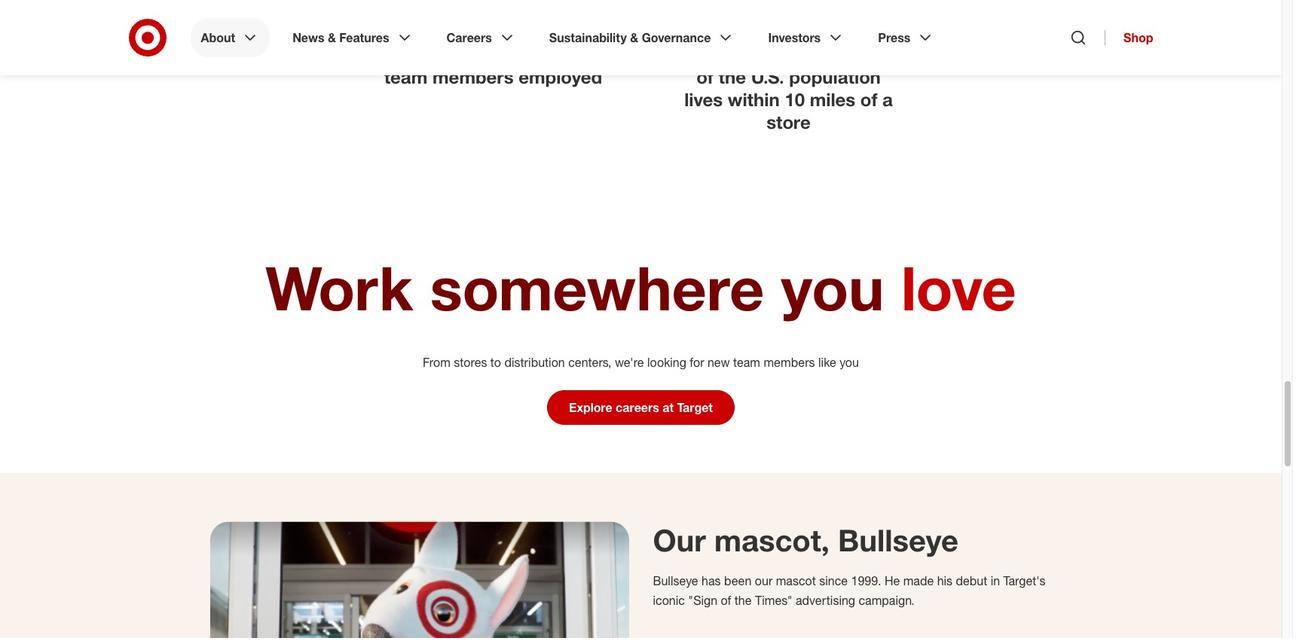Task type: vqa. For each thing, say whether or not it's contained in the screenshot.
REPORT
no



Task type: describe. For each thing, give the bounding box(es) containing it.
centers,
[[568, 355, 612, 370]]

0 horizontal spatial of
[[697, 66, 714, 88]]

0 vertical spatial team
[[384, 66, 428, 88]]

work somewhere you love
[[266, 251, 1017, 325]]

made
[[904, 574, 934, 589]]

explore
[[569, 400, 613, 415]]

careers link
[[436, 18, 527, 57]]

has
[[702, 574, 721, 589]]

sustainability & governance
[[549, 30, 711, 45]]

from
[[423, 355, 451, 370]]

times"
[[755, 593, 793, 608]]

press link
[[868, 18, 946, 57]]

news & features link
[[282, 18, 424, 57]]

team members employed
[[384, 66, 603, 88]]

investors link
[[758, 18, 856, 57]]

explore careers at target link
[[547, 390, 735, 425]]

u.s.
[[751, 66, 784, 88]]

we're
[[615, 355, 644, 370]]

in
[[991, 574, 1000, 589]]

the inside the bullseye has been our mascot since 1999. he made his debut in target's iconic "sign of the times" advertising campaign.
[[735, 593, 752, 608]]

press
[[878, 30, 911, 45]]

advertising
[[796, 593, 856, 608]]

campaign.
[[859, 593, 915, 608]]

about link
[[190, 18, 270, 57]]

careers
[[447, 30, 492, 45]]

love
[[901, 251, 1017, 325]]

mascot
[[776, 574, 816, 589]]

0 vertical spatial you
[[781, 251, 885, 325]]

1 vertical spatial you
[[840, 355, 859, 370]]

target's
[[1004, 574, 1046, 589]]

0 horizontal spatial members
[[433, 66, 514, 88]]

our mascot, bullseye
[[653, 522, 959, 559]]

from stores to distribution centers, we're looking for new team members like you
[[423, 355, 859, 370]]

looking
[[648, 355, 687, 370]]

new
[[708, 355, 730, 370]]

to
[[491, 355, 501, 370]]

sustainability
[[549, 30, 627, 45]]

& for sustainability
[[630, 30, 639, 45]]

like
[[819, 355, 837, 370]]

investors
[[768, 30, 821, 45]]

of inside the bullseye has been our mascot since 1999. he made his debut in target's iconic "sign of the times" advertising campaign.
[[721, 593, 731, 608]]



Task type: locate. For each thing, give the bounding box(es) containing it.
members
[[433, 66, 514, 88], [764, 355, 815, 370]]

"sign
[[688, 593, 718, 608]]

&
[[328, 30, 336, 45], [630, 30, 639, 45]]

1 vertical spatial team
[[733, 355, 761, 370]]

the
[[719, 66, 746, 88], [735, 593, 752, 608]]

distribution
[[505, 355, 565, 370]]

you right like
[[840, 355, 859, 370]]

of the u.s. population lives within 10 miles of a store
[[685, 66, 893, 133]]

about
[[201, 30, 235, 45]]

since
[[820, 574, 848, 589]]

of
[[697, 66, 714, 88], [861, 88, 878, 111], [721, 593, 731, 608]]

news & features
[[293, 30, 389, 45]]

members down careers
[[433, 66, 514, 88]]

you up like
[[781, 251, 885, 325]]

features
[[339, 30, 389, 45]]

1 horizontal spatial members
[[764, 355, 815, 370]]

10
[[785, 88, 805, 111]]

our
[[755, 574, 773, 589]]

& right news
[[328, 30, 336, 45]]

0 vertical spatial bullseye
[[838, 522, 959, 559]]

within
[[728, 88, 780, 111]]

you
[[781, 251, 885, 325], [840, 355, 859, 370]]

shop
[[1124, 30, 1154, 45]]

1 horizontal spatial &
[[630, 30, 639, 45]]

1999.
[[851, 574, 882, 589]]

governance
[[642, 30, 711, 45]]

1 horizontal spatial bullseye
[[838, 522, 959, 559]]

0 horizontal spatial team
[[384, 66, 428, 88]]

shop link
[[1105, 30, 1154, 45]]

for
[[690, 355, 704, 370]]

0 horizontal spatial &
[[328, 30, 336, 45]]

mascot,
[[715, 522, 830, 559]]

team
[[384, 66, 428, 88], [733, 355, 761, 370]]

team down features
[[384, 66, 428, 88]]

the inside of the u.s. population lives within 10 miles of a store
[[719, 66, 746, 88]]

bullseye inside the bullseye has been our mascot since 1999. he made his debut in target's iconic "sign of the times" advertising campaign.
[[653, 574, 698, 589]]

population
[[790, 66, 881, 88]]

stores
[[454, 355, 487, 370]]

he
[[885, 574, 900, 589]]

bullseye up he
[[838, 522, 959, 559]]

at
[[663, 400, 674, 415]]

explore careers at target
[[569, 400, 713, 415]]

debut
[[956, 574, 988, 589]]

bullseye up the iconic
[[653, 574, 698, 589]]

bullseye
[[838, 522, 959, 559], [653, 574, 698, 589]]

0 horizontal spatial bullseye
[[653, 574, 698, 589]]

target
[[677, 400, 713, 415]]

0 vertical spatial the
[[719, 66, 746, 88]]

1 vertical spatial the
[[735, 593, 752, 608]]

2 & from the left
[[630, 30, 639, 45]]

1 horizontal spatial team
[[733, 355, 761, 370]]

iconic
[[653, 593, 685, 608]]

somewhere
[[430, 251, 764, 325]]

the left u.s.
[[719, 66, 746, 88]]

miles
[[810, 88, 856, 111]]

members left like
[[764, 355, 815, 370]]

of down been
[[721, 593, 731, 608]]

his
[[937, 574, 953, 589]]

2 horizontal spatial of
[[861, 88, 878, 111]]

the down been
[[735, 593, 752, 608]]

employed
[[519, 66, 603, 88]]

lives
[[685, 88, 723, 111]]

1 horizontal spatial of
[[721, 593, 731, 608]]

our
[[653, 522, 706, 559]]

0 vertical spatial members
[[433, 66, 514, 88]]

been
[[724, 574, 752, 589]]

team right new
[[733, 355, 761, 370]]

bullseye has been our mascot since 1999. he made his debut in target's iconic "sign of the times" advertising campaign.
[[653, 574, 1046, 608]]

& left "governance"
[[630, 30, 639, 45]]

of left 'a'
[[861, 88, 878, 111]]

1 vertical spatial members
[[764, 355, 815, 370]]

1 vertical spatial bullseye
[[653, 574, 698, 589]]

news
[[293, 30, 325, 45]]

1 & from the left
[[328, 30, 336, 45]]

a
[[883, 88, 893, 111]]

of down "governance"
[[697, 66, 714, 88]]

sustainability & governance link
[[539, 18, 746, 57]]

work
[[266, 251, 413, 325]]

store
[[767, 111, 811, 133]]

careers
[[616, 400, 659, 415]]

& for news
[[328, 30, 336, 45]]



